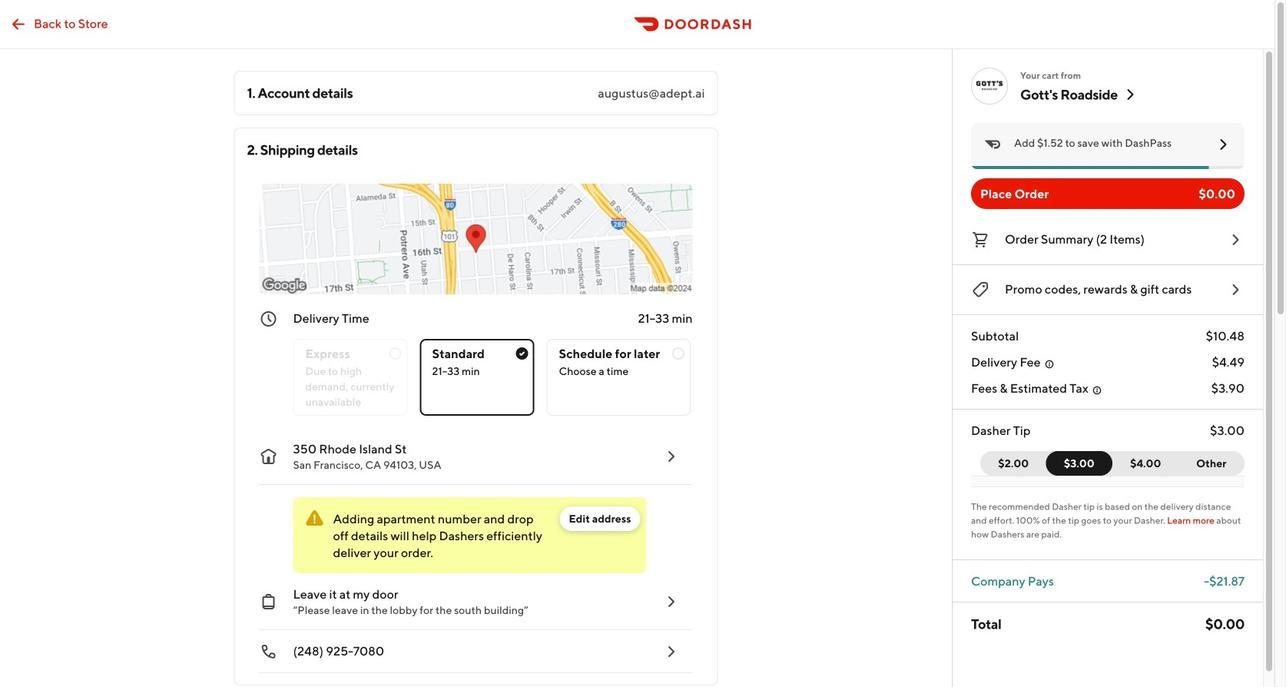 Task type: vqa. For each thing, say whether or not it's contained in the screenshot.
3.5 corresponding to Banh Mi & Rolls Factory
no



Task type: describe. For each thing, give the bounding box(es) containing it.
tip amount option group
[[981, 451, 1245, 476]]



Task type: locate. For each thing, give the bounding box(es) containing it.
status
[[293, 497, 647, 573]]

None button
[[981, 451, 1057, 476], [1047, 451, 1113, 476], [1104, 451, 1180, 476], [1179, 451, 1245, 476], [981, 451, 1057, 476], [1047, 451, 1113, 476], [1104, 451, 1180, 476], [1179, 451, 1245, 476]]

option group
[[293, 327, 693, 416]]

None radio
[[293, 339, 408, 416], [420, 339, 535, 416], [547, 339, 691, 416], [293, 339, 408, 416], [420, 339, 535, 416], [547, 339, 691, 416]]



